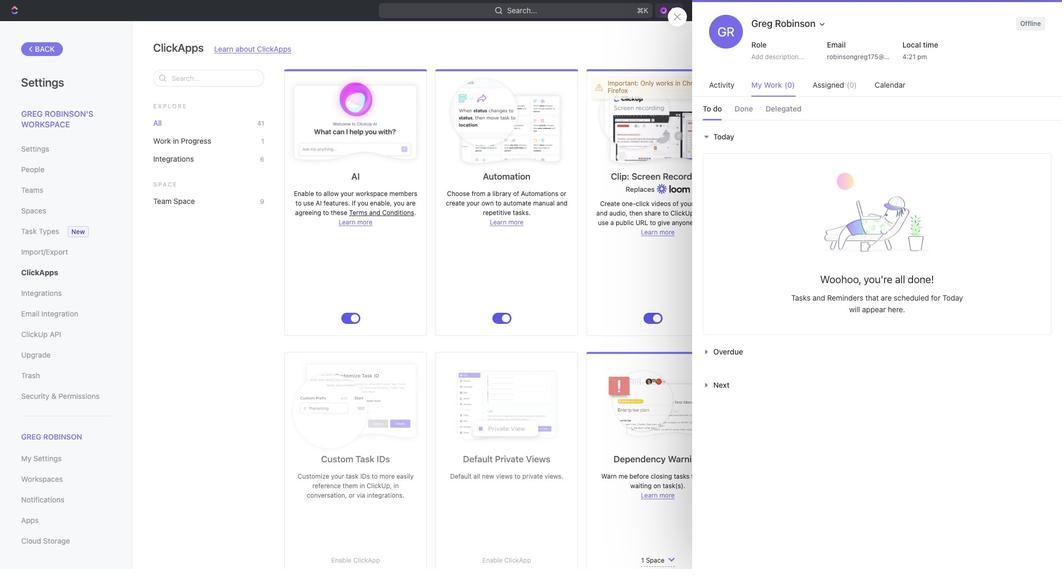 Task type: locate. For each thing, give the bounding box(es) containing it.
a inside create one-click videos of your screen and audio, then share to clickup tasks or use a public url to give anyone access. learn more
[[610, 219, 614, 227]]

2 horizontal spatial of
[[939, 269, 945, 277]]

enable clickapp for task
[[331, 556, 380, 564]]

a down audio,
[[610, 219, 614, 227]]

1 vertical spatial default
[[450, 472, 472, 480]]

0 horizontal spatial robinson
[[43, 432, 82, 441]]

1 vertical spatial greg
[[21, 109, 43, 118]]

clip: screen recording
[[611, 171, 705, 182]]

woohoo,
[[820, 273, 861, 285]]

ai up 'agreeing'
[[316, 199, 322, 207]]

settings link
[[21, 140, 110, 158]]

1 horizontal spatial all
[[895, 273, 905, 285]]

0 horizontal spatial clickapps
[[21, 268, 58, 277]]

a
[[487, 190, 491, 198], [610, 219, 614, 227]]

0 vertical spatial default
[[463, 454, 493, 464]]

custom for sort
[[930, 260, 953, 268]]

teams
[[21, 185, 43, 194]]

learn about clickapps
[[214, 44, 291, 53]]

or inside create one-click videos of your screen and audio, then share to clickup tasks or use a public url to give anyone access. learn more
[[713, 209, 719, 217]]

1 horizontal spatial ai
[[351, 171, 360, 182]]

to left allow
[[316, 190, 322, 198]]

learn inside create one-click videos of your screen and audio, then share to clickup tasks or use a public url to give anyone access. learn more
[[641, 228, 658, 236]]

are right closing
[[705, 472, 714, 480]]

2 horizontal spatial are
[[881, 293, 892, 302]]

work up delegated
[[764, 80, 782, 89]]

0 horizontal spatial a
[[487, 190, 491, 198]]

clip:
[[611, 171, 629, 182]]

alphabetically.
[[947, 269, 989, 277]]

1 enable clickapp from the left
[[331, 556, 380, 564]]

delegated
[[766, 104, 801, 113]]

upgrade down clickup api
[[21, 350, 51, 359]]

Search... text field
[[172, 70, 258, 86]]

numbers,
[[925, 209, 953, 217]]

a up own
[[487, 190, 491, 198]]

in right works
[[675, 79, 680, 87]]

tasks up task(s).
[[674, 472, 690, 480]]

2 vertical spatial clickup
[[21, 330, 48, 339]]

clickup inside settings element
[[21, 330, 48, 339]]

robinson up role add description... at the right
[[775, 18, 816, 29]]

1 horizontal spatial clickapp
[[504, 556, 531, 564]]

my up the 'workspaces'
[[21, 454, 31, 463]]

1 vertical spatial task
[[356, 454, 374, 464]]

clickup
[[936, 199, 960, 207], [670, 209, 694, 217], [21, 330, 48, 339]]

1 for 1
[[261, 137, 264, 145]]

clickapps up search... text box
[[153, 41, 204, 54]]

0 horizontal spatial greg robinson
[[21, 432, 82, 441]]

activity
[[709, 80, 734, 89]]

audio,
[[609, 209, 628, 217]]

explore
[[153, 103, 187, 109]]

0 vertical spatial today
[[713, 132, 734, 141]]

enable clickapp for private
[[482, 556, 531, 564]]

learn
[[214, 44, 233, 53], [339, 218, 355, 226], [490, 218, 507, 226], [641, 228, 658, 236], [641, 491, 658, 499]]

0 horizontal spatial ai
[[316, 199, 322, 207]]

clickapps down import/export
[[21, 268, 58, 277]]

custom inside sort custom fields manually instead of alphabetically.
[[930, 260, 953, 268]]

more inside customize your task ids to more easily reference them in clickup, in conversation, or via integrations.
[[379, 472, 395, 480]]

upgrade up time
[[932, 6, 963, 15]]

default up new
[[463, 454, 493, 464]]

of inside create one-click videos of your screen and audio, then share to clickup tasks or use a public url to give anyone access. learn more
[[673, 200, 679, 208]]

and inside tasks and reminders that are scheduled for today will appear here.
[[812, 293, 825, 302]]

0 horizontal spatial or
[[349, 491, 355, 499]]

clickapp for private
[[504, 556, 531, 564]]

learn more link for automation
[[490, 218, 524, 226]]

1 vertical spatial tasks
[[696, 209, 711, 217]]

to down share
[[650, 219, 656, 227]]

clickup up anyone
[[670, 209, 694, 217]]

your up anything:
[[974, 190, 987, 198]]

do
[[713, 104, 722, 113]]

(0)
[[785, 80, 795, 89], [847, 80, 857, 89]]

description...
[[765, 53, 804, 61]]

that up appear
[[865, 293, 879, 302]]

1 vertical spatial greg robinson
[[21, 432, 82, 441]]

learn down repetitive
[[490, 218, 507, 226]]

notifications link
[[21, 491, 110, 509]]

use inside create one-click videos of your screen and audio, then share to clickup tasks or use a public url to give anyone access. learn more
[[598, 219, 609, 227]]

to up clickup,
[[372, 472, 378, 480]]

next
[[713, 380, 730, 389]]

0 horizontal spatial clickapp
[[353, 556, 380, 564]]

to
[[316, 190, 322, 198], [774, 190, 780, 198], [966, 190, 972, 198], [1006, 190, 1012, 198], [296, 199, 302, 207], [495, 199, 502, 207], [323, 209, 329, 217], [663, 209, 669, 217], [650, 219, 656, 227], [372, 472, 378, 480], [515, 472, 521, 480]]

your inside customize your task ids to more easily reference them in clickup, in conversation, or via integrations.
[[331, 472, 344, 480]]

your left the screen
[[680, 200, 694, 208]]

or up access.
[[713, 209, 719, 217]]

clickapp for task
[[353, 556, 380, 564]]

appear
[[862, 305, 886, 314]]

and down downs,
[[1000, 218, 1011, 226]]

0 vertical spatial tasks
[[989, 190, 1004, 198]]

1 vertical spatial custom
[[930, 260, 953, 268]]

import/export
[[21, 247, 68, 256]]

learn more
[[339, 218, 372, 226]]

fields up alphabetically. on the right
[[954, 260, 972, 268]]

email up clickup api
[[21, 309, 39, 318]]

1 horizontal spatial integrations
[[153, 154, 194, 163]]

of for your
[[673, 200, 679, 208]]

of inside choose from a library of automations or create your own to automate manual and repetitive tasks. learn more
[[513, 190, 519, 198]]

2 horizontal spatial use
[[924, 199, 935, 207]]

learn more link down terms
[[339, 218, 372, 226]]

integrations up email integration
[[21, 288, 62, 297]]

members
[[389, 190, 417, 198]]

or left via
[[349, 491, 355, 499]]

all left new
[[473, 472, 480, 480]]

ids right task
[[360, 472, 370, 480]]

1 vertical spatial clickup
[[670, 209, 694, 217]]

notifications
[[21, 495, 64, 504]]

1 vertical spatial or
[[713, 209, 719, 217]]

integration
[[41, 309, 78, 318]]

1 vertical spatial work
[[153, 136, 171, 145]]

views
[[526, 454, 550, 464]]

add down role
[[751, 53, 763, 61]]

1 vertical spatial my
[[21, 454, 31, 463]]

default
[[463, 454, 493, 464], [450, 472, 472, 480]]

for up emails,
[[962, 199, 970, 207]]

dates,
[[1001, 199, 1019, 207]]

scheduled
[[894, 293, 929, 302]]

more down task(s).
[[659, 491, 675, 499]]

1 horizontal spatial 1
[[641, 556, 644, 564]]

1 horizontal spatial tasks
[[696, 209, 711, 217]]

enable
[[294, 190, 314, 198], [331, 556, 351, 564], [482, 556, 503, 564]]

2 clickapp from the left
[[504, 556, 531, 564]]

0 horizontal spatial upgrade link
[[21, 346, 110, 364]]

my for my settings
[[21, 454, 31, 463]]

views.
[[545, 472, 563, 480]]

on
[[653, 482, 661, 490]]

greg up my settings
[[21, 432, 41, 441]]

add inside add custom fields to your tasks to literally use clickup for anything: dates, phone numbers, emails, drop-downs, checkboxes, links, currencies, and numbers.
[[908, 190, 920, 198]]

that inside warn me before closing tasks that are waiting on task(s). learn more
[[691, 472, 703, 480]]

2 vertical spatial ai
[[316, 199, 322, 207]]

email inside email robinsongreg175@gmail.com
[[827, 40, 846, 49]]

1 horizontal spatial you
[[394, 199, 404, 207]]

2 horizontal spatial ai
[[670, 6, 677, 15]]

robinson inside settings element
[[43, 432, 82, 441]]

today down alphabetically. on the right
[[943, 293, 963, 302]]

and down "create"
[[596, 209, 608, 217]]

more down terms
[[357, 218, 372, 226]]

1 vertical spatial of
[[673, 200, 679, 208]]

ai up workspace
[[351, 171, 360, 182]]

0 vertical spatial are
[[406, 199, 416, 207]]

0 horizontal spatial enable clickapp
[[331, 556, 380, 564]]

1 horizontal spatial for
[[962, 199, 970, 207]]

to up repetitive
[[495, 199, 502, 207]]

upgrade link up time
[[917, 3, 968, 18]]

greg up role
[[751, 18, 773, 29]]

learn more link down the "on"
[[641, 491, 675, 499]]

agreeing
[[295, 209, 321, 217]]

0 horizontal spatial email
[[21, 309, 39, 318]]

my up done
[[751, 80, 762, 89]]

0 horizontal spatial enable
[[294, 190, 314, 198]]

0 horizontal spatial integrations
[[21, 288, 62, 297]]

1 horizontal spatial a
[[610, 219, 614, 227]]

and right manual
[[556, 199, 568, 207]]

0 horizontal spatial my
[[21, 454, 31, 463]]

email inside 'email integration' link
[[21, 309, 39, 318]]

upgrade inside settings element
[[21, 350, 51, 359]]

and right tasks
[[812, 293, 825, 302]]

1 vertical spatial upgrade link
[[21, 346, 110, 364]]

today down do
[[713, 132, 734, 141]]

0 vertical spatial or
[[560, 190, 566, 198]]

custom up numbers,
[[922, 190, 945, 198]]

storage
[[43, 536, 70, 545]]

of right the instead
[[939, 269, 945, 277]]

recording
[[663, 171, 705, 182]]

1 horizontal spatial upgrade link
[[917, 3, 968, 18]]

email up robinsongreg175@gmail.com
[[827, 40, 846, 49]]

custom up the instead
[[930, 260, 953, 268]]

0 vertical spatial a
[[487, 190, 491, 198]]

to left these
[[323, 209, 329, 217]]

2 horizontal spatial or
[[713, 209, 719, 217]]

greg up workspace
[[21, 109, 43, 118]]

greg robinson up my settings
[[21, 432, 82, 441]]

clickup left api
[[21, 330, 48, 339]]

1 horizontal spatial email
[[827, 40, 846, 49]]

task types
[[21, 227, 59, 236]]

1 horizontal spatial that
[[865, 293, 879, 302]]

task up task
[[356, 454, 374, 464]]

new
[[987, 6, 1002, 15], [71, 228, 85, 236]]

use down "create"
[[598, 219, 609, 227]]

0 horizontal spatial use
[[303, 199, 314, 207]]

api
[[50, 330, 61, 339]]

reactions
[[810, 171, 851, 182]]

1 horizontal spatial (0)
[[847, 80, 857, 89]]

space for team
[[174, 197, 195, 206]]

0 vertical spatial custom
[[922, 190, 945, 198]]

0 vertical spatial fields
[[946, 190, 964, 198]]

greg robinson up role add description... at the right
[[751, 18, 816, 29]]

in up via
[[360, 482, 365, 490]]

0 horizontal spatial of
[[513, 190, 519, 198]]

custom up task
[[321, 454, 353, 464]]

tasks inside warn me before closing tasks that are waiting on task(s). learn more
[[674, 472, 690, 480]]

workspace
[[356, 190, 388, 198]]

learn more link down repetitive
[[490, 218, 524, 226]]

you
[[357, 199, 368, 207], [394, 199, 404, 207]]

enable for custom task ids
[[331, 556, 351, 564]]

0 vertical spatial add
[[751, 53, 763, 61]]

are up .
[[406, 199, 416, 207]]

default private views
[[463, 454, 550, 464]]

fields inside add custom fields to your tasks to literally use clickup for anything: dates, phone numbers, emails, drop-downs, checkboxes, links, currencies, and numbers.
[[946, 190, 964, 198]]

important: only works in chrome and firefox
[[608, 79, 719, 95]]

your up if
[[341, 190, 354, 198]]

1 clickapp from the left
[[353, 556, 380, 564]]

2 vertical spatial space
[[646, 556, 664, 564]]

your up reference
[[331, 472, 344, 480]]

1 vertical spatial email
[[21, 309, 39, 318]]

0 vertical spatial 1
[[261, 137, 264, 145]]

2 horizontal spatial tasks
[[989, 190, 1004, 198]]

task left types
[[21, 227, 37, 236]]

workspace
[[21, 119, 70, 129]]

your inside choose from a library of automations or create your own to automate manual and repetitive tasks. learn more
[[467, 199, 480, 207]]

work in progress
[[153, 136, 211, 145]]

settings down back link
[[21, 76, 64, 89]]

1 vertical spatial all
[[473, 472, 480, 480]]

all left done!
[[895, 273, 905, 285]]

⌘k
[[637, 6, 648, 15]]

1 horizontal spatial task
[[356, 454, 374, 464]]

0 horizontal spatial upgrade
[[21, 350, 51, 359]]

ai button
[[655, 3, 683, 18]]

trash
[[21, 371, 40, 380]]

cloud storage
[[21, 536, 70, 545]]

2 vertical spatial greg
[[21, 432, 41, 441]]

integrations down work in progress
[[153, 154, 194, 163]]

1 horizontal spatial are
[[705, 472, 714, 480]]

0 vertical spatial my
[[751, 80, 762, 89]]

use up 'agreeing'
[[303, 199, 314, 207]]

that
[[865, 293, 879, 302], [691, 472, 703, 480]]

use up numbers,
[[924, 199, 935, 207]]

or right automations
[[560, 190, 566, 198]]

and right chrome
[[708, 79, 719, 87]]

1 horizontal spatial new
[[987, 6, 1002, 15]]

clickapp
[[353, 556, 380, 564], [504, 556, 531, 564]]

to right views
[[515, 472, 521, 480]]

to do tab panel
[[692, 120, 1062, 402]]

(0) right assigned
[[847, 80, 857, 89]]

0 horizontal spatial 1
[[261, 137, 264, 145]]

custom inside add custom fields to your tasks to literally use clickup for anything: dates, phone numbers, emails, drop-downs, checkboxes, links, currencies, and numbers.
[[922, 190, 945, 198]]

team space
[[153, 197, 195, 206]]

default all new views to private views.
[[450, 472, 563, 480]]

1 you from the left
[[357, 199, 368, 207]]

1 vertical spatial fields
[[954, 260, 972, 268]]

customize your task ids to more easily reference them in clickup, in conversation, or via integrations.
[[298, 472, 414, 499]]

create
[[446, 199, 465, 207]]

1 for 1 space
[[641, 556, 644, 564]]

0 horizontal spatial new
[[71, 228, 85, 236]]

or inside customize your task ids to more easily reference them in clickup, in conversation, or via integrations.
[[349, 491, 355, 499]]

6
[[260, 155, 264, 163]]

ai right ⌘k
[[670, 6, 677, 15]]

security
[[21, 392, 49, 401]]

fields up emails,
[[946, 190, 964, 198]]

1 vertical spatial robinson
[[43, 432, 82, 441]]

that down warning
[[691, 472, 703, 480]]

tasks inside create one-click videos of your screen and audio, then share to clickup tasks or use a public url to give anyone access. learn more
[[696, 209, 711, 217]]

1 vertical spatial upgrade
[[21, 350, 51, 359]]

more inside create one-click videos of your screen and audio, then share to clickup tasks or use a public url to give anyone access. learn more
[[659, 228, 675, 236]]

0 vertical spatial integrations
[[153, 154, 194, 163]]

1 vertical spatial integrations
[[21, 288, 62, 297]]

1 horizontal spatial clickup
[[670, 209, 694, 217]]

2 vertical spatial tasks
[[674, 472, 690, 480]]

1 horizontal spatial my
[[751, 80, 762, 89]]

1 horizontal spatial work
[[764, 80, 782, 89]]

create one-click videos of your screen and audio, then share to clickup tasks or use a public url to give anyone access. learn more
[[596, 200, 719, 236]]

them
[[343, 482, 358, 490]]

time
[[923, 40, 938, 49]]

clickapps
[[153, 41, 204, 54], [257, 44, 291, 53], [21, 268, 58, 277]]

2 enable clickapp from the left
[[482, 556, 531, 564]]

greg robinson button
[[747, 15, 830, 33], [747, 15, 830, 33]]

of
[[513, 190, 519, 198], [673, 200, 679, 208], [939, 269, 945, 277]]

instead
[[915, 269, 937, 277]]

2 you from the left
[[394, 199, 404, 207]]

work down all on the top left of the page
[[153, 136, 171, 145]]

1 horizontal spatial add
[[908, 190, 920, 198]]

1 horizontal spatial enable
[[331, 556, 351, 564]]

learn more link for ai
[[339, 218, 372, 226]]

spaces link
[[21, 202, 110, 220]]

0 horizontal spatial (0)
[[785, 80, 795, 89]]

space for 1
[[646, 556, 664, 564]]

your inside add custom fields to your tasks to literally use clickup for anything: dates, phone numbers, emails, drop-downs, checkboxes, links, currencies, and numbers.
[[974, 190, 987, 198]]

add up 'literally'
[[908, 190, 920, 198]]

sort
[[915, 260, 928, 268]]

new inside button
[[987, 6, 1002, 15]]

today
[[713, 132, 734, 141], [943, 293, 963, 302]]

a inside choose from a library of automations or create your own to automate manual and repetitive tasks. learn more
[[487, 190, 491, 198]]

tab list
[[692, 97, 1062, 120]]

2 vertical spatial of
[[939, 269, 945, 277]]

upgrade link up 'trash' 'link'
[[21, 346, 110, 364]]

clickup up numbers,
[[936, 199, 960, 207]]

(0) up delegated
[[785, 80, 795, 89]]

cloud storage link
[[21, 532, 110, 550]]

give
[[658, 219, 670, 227]]

ids up clickup,
[[377, 454, 390, 464]]

learn down the "on"
[[641, 491, 658, 499]]

you up conditions
[[394, 199, 404, 207]]

settings up the people
[[21, 144, 49, 153]]

enable for default private views
[[482, 556, 503, 564]]

clickup inside add custom fields to your tasks to literally use clickup for anything: dates, phone numbers, emails, drop-downs, checkboxes, links, currencies, and numbers.
[[936, 199, 960, 207]]

robinsongreg175@gmail.com
[[827, 53, 916, 61]]

0 vertical spatial new
[[987, 6, 1002, 15]]

2 horizontal spatial enable
[[482, 556, 503, 564]]

back
[[35, 44, 55, 53]]

fields inside sort custom fields manually instead of alphabetically.
[[954, 260, 972, 268]]

1 vertical spatial settings
[[21, 144, 49, 153]]

ids
[[377, 454, 390, 464], [360, 472, 370, 480]]

my for my work (0)
[[751, 80, 762, 89]]

clickup api link
[[21, 325, 110, 343]]

dependency warning
[[614, 454, 702, 464]]

more up clickup,
[[379, 472, 395, 480]]

today inside tasks and reminders that are scheduled for today will appear here.
[[943, 293, 963, 302]]

0 horizontal spatial ids
[[360, 472, 370, 480]]

ai inside ai button
[[670, 6, 677, 15]]

of up automate
[[513, 190, 519, 198]]

manual
[[533, 199, 555, 207]]

1 vertical spatial for
[[931, 293, 941, 302]]

1 horizontal spatial enable clickapp
[[482, 556, 531, 564]]

react to comments using any emoji.
[[755, 190, 863, 198]]

default left new
[[450, 472, 472, 480]]

calendar
[[875, 80, 905, 89]]

2 horizontal spatial clickup
[[936, 199, 960, 207]]

my inside settings element
[[21, 454, 31, 463]]

custom task ids
[[321, 454, 390, 464]]

new inside settings element
[[71, 228, 85, 236]]

of for automations
[[513, 190, 519, 198]]

and inside add custom fields to your tasks to literally use clickup for anything: dates, phone numbers, emails, drop-downs, checkboxes, links, currencies, and numbers.
[[1000, 218, 1011, 226]]

upgrade link
[[917, 3, 968, 18], [21, 346, 110, 364]]

learn down url at the top of the page
[[641, 228, 658, 236]]

more down give
[[659, 228, 675, 236]]

tasks down the screen
[[696, 209, 711, 217]]

1 horizontal spatial robinson
[[775, 18, 816, 29]]

default for default private views
[[463, 454, 493, 464]]

task(s).
[[663, 482, 685, 490]]

to up 'agreeing'
[[296, 199, 302, 207]]



Task type: describe. For each thing, give the bounding box(es) containing it.
learn more link down give
[[641, 228, 675, 236]]

and down 'enable,'
[[369, 209, 380, 217]]

comments
[[782, 190, 813, 198]]

0 vertical spatial ids
[[377, 454, 390, 464]]

your inside create one-click videos of your screen and audio, then share to clickup tasks or use a public url to give anyone access. learn more
[[680, 200, 694, 208]]

for inside add custom fields to your tasks to literally use clickup for anything: dates, phone numbers, emails, drop-downs, checkboxes, links, currencies, and numbers.
[[962, 199, 970, 207]]

integrations link
[[21, 284, 110, 302]]

choose from a library of automations or create your own to automate manual and repetitive tasks. learn more
[[446, 190, 568, 226]]

to inside choose from a library of automations or create your own to automate manual and repetitive tasks. learn more
[[495, 199, 502, 207]]

0 vertical spatial settings
[[21, 76, 64, 89]]

2 horizontal spatial clickapps
[[257, 44, 291, 53]]

react
[[755, 190, 772, 198]]

conversation,
[[307, 491, 347, 499]]

assigned
[[813, 80, 844, 89]]

apps
[[21, 516, 39, 525]]

easily
[[396, 472, 414, 480]]

0 vertical spatial space
[[153, 181, 178, 188]]

tasks.
[[513, 209, 530, 217]]

tasks and reminders that are scheduled for today will appear here.
[[791, 293, 963, 314]]

in inside important: only works in chrome and firefox
[[675, 79, 680, 87]]

task
[[346, 472, 359, 480]]

screen
[[632, 171, 661, 182]]

to do
[[703, 104, 722, 113]]

use inside enable to allow your workspace members to use ai features. if you enable, you are agreeing to these
[[303, 199, 314, 207]]

1 (0) from the left
[[785, 80, 795, 89]]

works
[[656, 79, 673, 87]]

own
[[481, 199, 494, 207]]

learn inside choose from a library of automations or create your own to automate manual and repetitive tasks. learn more
[[490, 218, 507, 226]]

teams link
[[21, 181, 110, 199]]

and inside create one-click videos of your screen and audio, then share to clickup tasks or use a public url to give anyone access. learn more
[[596, 209, 608, 217]]

about
[[235, 44, 255, 53]]

me
[[619, 472, 628, 480]]

learn inside warn me before closing tasks that are waiting on task(s). learn more
[[641, 491, 658, 499]]

custom for add
[[922, 190, 945, 198]]

clickapps inside settings element
[[21, 268, 58, 277]]

more inside warn me before closing tasks that are waiting on task(s). learn more
[[659, 491, 675, 499]]

create
[[600, 200, 620, 208]]

progress
[[181, 136, 211, 145]]

9
[[260, 198, 264, 206]]

role add description...
[[751, 40, 804, 61]]

and inside choose from a library of automations or create your own to automate manual and repetitive tasks. learn more
[[556, 199, 568, 207]]

more inside choose from a library of automations or create your own to automate manual and repetitive tasks. learn more
[[508, 218, 524, 226]]

or inside choose from a library of automations or create your own to automate manual and repetitive tasks. learn more
[[560, 190, 566, 198]]

email for email integration
[[21, 309, 39, 318]]

2 (0) from the left
[[847, 80, 857, 89]]

apps link
[[21, 512, 110, 530]]

workspaces
[[21, 475, 63, 484]]

learn down these
[[339, 218, 355, 226]]

team
[[153, 197, 172, 206]]

to right react
[[774, 190, 780, 198]]

delegated button
[[766, 98, 801, 120]]

to up anything:
[[966, 190, 972, 198]]

integrations.
[[367, 491, 404, 499]]

people
[[21, 165, 44, 174]]

customize
[[298, 472, 329, 480]]

1 space
[[641, 556, 664, 564]]

replaces
[[626, 185, 657, 193]]

are inside warn me before closing tasks that are waiting on task(s). learn more
[[705, 472, 714, 480]]

private
[[522, 472, 543, 480]]

offline
[[1020, 20, 1041, 27]]

enable to allow your workspace members to use ai features. if you enable, you are agreeing to these
[[294, 190, 417, 217]]

warning
[[668, 454, 702, 464]]

are inside tasks and reminders that are scheduled for today will appear here.
[[881, 293, 892, 302]]

from
[[472, 190, 485, 198]]

via
[[357, 491, 365, 499]]

in down easily on the left of the page
[[394, 482, 399, 490]]

clickup inside create one-click videos of your screen and audio, then share to clickup tasks or use a public url to give anyone access. learn more
[[670, 209, 694, 217]]

task inside settings element
[[21, 227, 37, 236]]

tasks inside add custom fields to your tasks to literally use clickup for anything: dates, phone numbers, emails, drop-downs, checkboxes, links, currencies, and numbers.
[[989, 190, 1004, 198]]

0 vertical spatial greg
[[751, 18, 773, 29]]

in left "progress"
[[173, 136, 179, 145]]

that inside tasks and reminders that are scheduled for today will appear here.
[[865, 293, 879, 302]]

my settings link
[[21, 450, 110, 468]]

1 vertical spatial ai
[[351, 171, 360, 182]]

one-
[[622, 200, 636, 208]]

0 vertical spatial robinson
[[775, 18, 816, 29]]

email for email robinsongreg175@gmail.com
[[827, 40, 846, 49]]

types
[[39, 227, 59, 236]]

2 vertical spatial settings
[[33, 454, 62, 463]]

default for default all new views to private views.
[[450, 472, 472, 480]]

firefox
[[608, 87, 628, 95]]

and inside important: only works in chrome and firefox
[[708, 79, 719, 87]]

&
[[51, 392, 56, 401]]

1 horizontal spatial clickapps
[[153, 41, 204, 54]]

enable,
[[370, 199, 392, 207]]

learn about clickapps link
[[214, 44, 291, 53]]

tab list containing to do
[[692, 97, 1062, 120]]

0 horizontal spatial work
[[153, 136, 171, 145]]

local time 4:21 pm
[[902, 40, 938, 61]]

spaces
[[21, 206, 46, 215]]

public
[[616, 219, 634, 227]]

0 vertical spatial work
[[764, 80, 782, 89]]

using
[[815, 190, 831, 198]]

add inside role add description...
[[751, 53, 763, 61]]

to up dates,
[[1006, 190, 1012, 198]]

anything:
[[972, 199, 999, 207]]

workspaces link
[[21, 470, 110, 488]]

access.
[[695, 219, 718, 227]]

greg inside greg robinson's workspace
[[21, 109, 43, 118]]

clickup,
[[367, 482, 392, 490]]

learn left about
[[214, 44, 233, 53]]

1 horizontal spatial greg robinson
[[751, 18, 816, 29]]

reference
[[312, 482, 341, 490]]

email robinsongreg175@gmail.com
[[827, 40, 916, 61]]

fields for manually
[[954, 260, 972, 268]]

greg robinson inside settings element
[[21, 432, 82, 441]]

0 vertical spatial upgrade link
[[917, 3, 968, 18]]

done!
[[908, 273, 934, 285]]

numbers.
[[946, 228, 974, 236]]

settings element
[[0, 21, 132, 569]]

all inside to do tab panel
[[895, 273, 905, 285]]

sort custom fields manually instead of alphabetically.
[[915, 260, 1000, 277]]

pm
[[917, 53, 927, 61]]

private
[[495, 454, 524, 464]]

ids inside customize your task ids to more easily reference them in clickup, in conversation, or via integrations.
[[360, 472, 370, 480]]

fields for to
[[946, 190, 964, 198]]

views
[[496, 472, 513, 480]]

1 horizontal spatial upgrade
[[932, 6, 963, 15]]

chrome
[[682, 79, 706, 87]]

you're
[[864, 273, 892, 285]]

to up give
[[663, 209, 669, 217]]

gr
[[718, 24, 734, 39]]

to
[[703, 104, 711, 113]]

learn more link for dependency warning
[[641, 491, 675, 499]]

are inside enable to allow your workspace members to use ai features. if you enable, you are agreeing to these
[[406, 199, 416, 207]]

manually
[[974, 260, 1000, 268]]

cloud
[[21, 536, 41, 545]]

to inside customize your task ids to more easily reference them in clickup, in conversation, or via integrations.
[[372, 472, 378, 480]]

of inside sort custom fields manually instead of alphabetically.
[[939, 269, 945, 277]]

today button
[[703, 132, 737, 141]]

for inside tasks and reminders that are scheduled for today will appear here.
[[931, 293, 941, 302]]

4:21
[[902, 53, 916, 61]]

library
[[492, 190, 511, 198]]

import/export link
[[21, 243, 110, 261]]

use inside add custom fields to your tasks to literally use clickup for anything: dates, phone numbers, emails, drop-downs, checkboxes, links, currencies, and numbers.
[[924, 199, 935, 207]]

integrations inside settings element
[[21, 288, 62, 297]]

drop-
[[977, 209, 994, 217]]

automate
[[503, 199, 531, 207]]

your inside enable to allow your workspace members to use ai features. if you enable, you are agreeing to these
[[341, 190, 354, 198]]

security & permissions
[[21, 392, 100, 401]]

click
[[636, 200, 650, 208]]

dependency
[[614, 454, 666, 464]]

2 vertical spatial custom
[[321, 454, 353, 464]]

ai inside enable to allow your workspace members to use ai features. if you enable, you are agreeing to these
[[316, 199, 322, 207]]

enable inside enable to allow your workspace members to use ai features. if you enable, you are agreeing to these
[[294, 190, 314, 198]]

if
[[352, 199, 356, 207]]

done
[[735, 104, 753, 113]]

security & permissions link
[[21, 387, 110, 405]]

reminders
[[827, 293, 863, 302]]

closing
[[651, 472, 672, 480]]



Task type: vqa. For each thing, say whether or not it's contained in the screenshot.
'them'
yes



